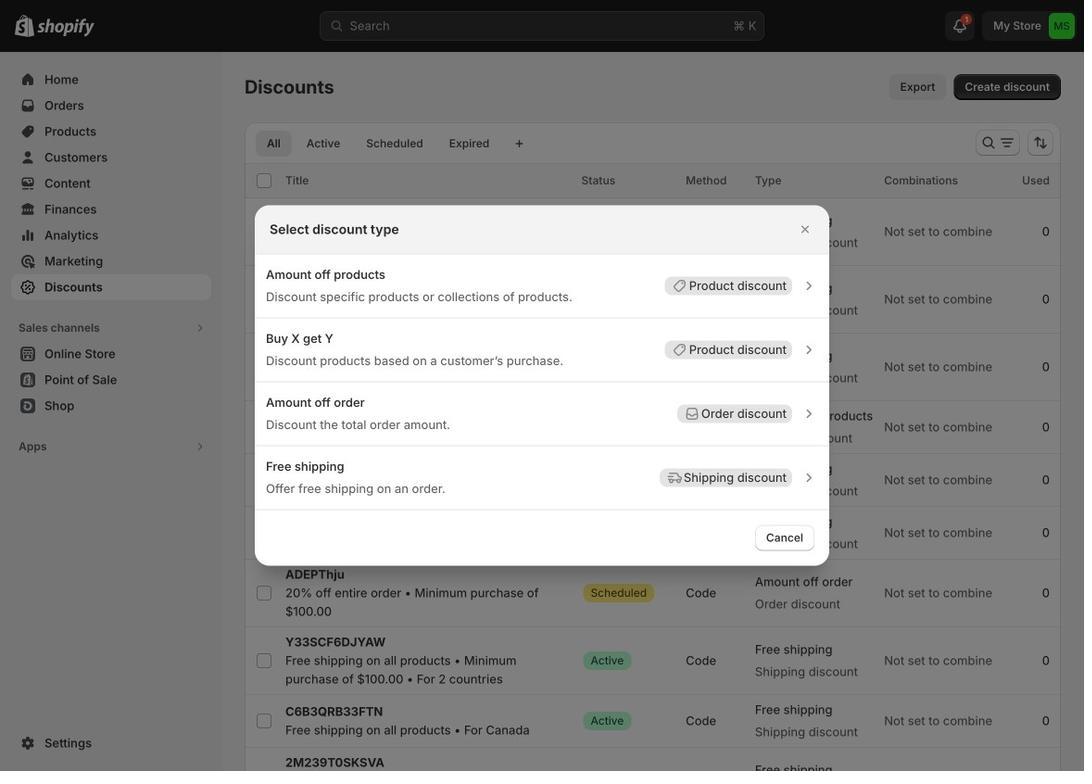 Task type: locate. For each thing, give the bounding box(es) containing it.
shopify image
[[37, 18, 95, 37]]

dialog
[[0, 205, 1085, 566]]

tab list
[[252, 130, 505, 157]]



Task type: vqa. For each thing, say whether or not it's contained in the screenshot.
dialog
yes



